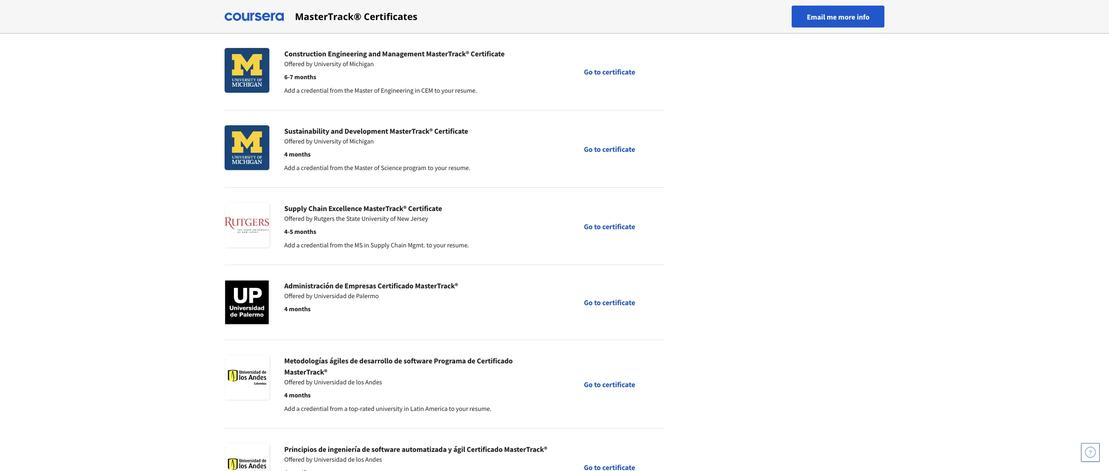 Task type: vqa. For each thing, say whether or not it's contained in the screenshot.
"credential" associated with Metodologías
yes



Task type: locate. For each thing, give the bounding box(es) containing it.
offered down metodologías
[[284, 378, 305, 386]]

a for construction
[[296, 86, 300, 95]]

master
[[354, 9, 373, 17], [355, 86, 373, 95], [355, 164, 373, 172]]

offered
[[284, 60, 305, 68], [284, 137, 305, 145], [284, 214, 305, 223], [284, 292, 305, 300], [284, 378, 305, 386], [284, 455, 305, 464]]

add down the 5
[[284, 241, 295, 249]]

1 horizontal spatial software
[[404, 356, 433, 366]]

add a credential from the master of engineering in cem to your resume.
[[284, 86, 477, 95]]

university down "sustainability"
[[314, 137, 341, 145]]

desarrollo
[[359, 356, 393, 366]]

science
[[381, 164, 402, 172]]

certificate
[[471, 49, 505, 58], [434, 126, 468, 136], [408, 204, 442, 213]]

michigan
[[349, 60, 374, 68], [349, 137, 374, 145]]

engineering
[[328, 49, 367, 58], [381, 86, 414, 95]]

from for and
[[330, 164, 343, 172]]

months down the administración
[[289, 305, 311, 313]]

email me more info button
[[792, 6, 885, 28]]

of inside 'construction engineering and management mastertrack® certificate offered by university of michigan 6-7 months'
[[343, 60, 348, 68]]

months inside administración de empresas certificado mastertrack® offered by universidad de palermo 4 months
[[289, 305, 311, 313]]

offered inside principios de ingeniería de software automatizada y ágil certificado mastertrack® offered by universidad de los andes
[[284, 455, 305, 464]]

1 vertical spatial software
[[372, 445, 400, 454]]

0 vertical spatial andes
[[365, 378, 382, 386]]

in
[[415, 86, 420, 95], [364, 241, 369, 249], [404, 405, 409, 413]]

the up development
[[344, 86, 353, 95]]

university inside supply chain excellence mastertrack® certificate offered by rutgers the state university of new jersey 4-5 months
[[362, 214, 389, 223]]

1 vertical spatial master
[[355, 86, 373, 95]]

a up the administración
[[296, 241, 300, 249]]

master down 'construction engineering and management mastertrack® certificate offered by university of michigan 6-7 months'
[[355, 86, 373, 95]]

4-
[[284, 228, 290, 236]]

1 los from the top
[[356, 378, 364, 386]]

1 horizontal spatial and
[[369, 49, 381, 58]]

and left management
[[369, 49, 381, 58]]

a down "sustainability"
[[296, 164, 300, 172]]

andes inside principios de ingeniería de software automatizada y ágil certificado mastertrack® offered by universidad de los andes
[[365, 455, 382, 464]]

university
[[376, 405, 403, 413]]

certificado right ágil
[[467, 445, 503, 454]]

0 horizontal spatial software
[[372, 445, 400, 454]]

a up construction
[[296, 9, 300, 17]]

0 vertical spatial michigan
[[349, 60, 374, 68]]

certificado for software
[[477, 356, 513, 366]]

5 go to certificate from the top
[[584, 380, 635, 389]]

1 vertical spatial supply
[[371, 241, 390, 249]]

excellence
[[329, 204, 362, 213]]

certificado
[[378, 281, 414, 290], [477, 356, 513, 366], [467, 445, 503, 454]]

0 horizontal spatial engineering
[[328, 49, 367, 58]]

the left ms
[[344, 241, 353, 249]]

by down principios
[[306, 455, 313, 464]]

2 michigan from the top
[[349, 137, 374, 145]]

2 offered from the top
[[284, 137, 305, 145]]

2 universidad de los andes image from the top
[[225, 444, 269, 471]]

universidad inside administración de empresas certificado mastertrack® offered by universidad de palermo 4 months
[[314, 292, 347, 300]]

certificado up palermo
[[378, 281, 414, 290]]

los
[[356, 378, 364, 386], [356, 455, 364, 464]]

universidad de los andes image for principios de ingeniería de software automatizada y ágil certificado mastertrack®
[[225, 444, 269, 471]]

0 vertical spatial university of michigan image
[[225, 48, 269, 93]]

from inside add a credential from the master of education (epol) to your resume. link
[[330, 9, 343, 17]]

credential up construction
[[301, 9, 328, 17]]

2 university of michigan image from the top
[[225, 125, 269, 170]]

3 offered from the top
[[284, 214, 305, 223]]

your
[[436, 9, 449, 17], [442, 86, 454, 95], [435, 164, 447, 172], [434, 241, 446, 249], [456, 405, 468, 413]]

the left certificates
[[344, 9, 353, 17]]

4 from from the top
[[330, 241, 343, 249]]

1 by from the top
[[306, 60, 313, 68]]

education
[[381, 9, 408, 17]]

1 horizontal spatial supply
[[371, 241, 390, 249]]

by inside metodologías ágiles de desarrollo de software programa de  certificado mastertrack® offered by universidad de los andes 4 months
[[306, 378, 313, 386]]

2 from from the top
[[330, 86, 343, 95]]

certificate for metodologías ágiles de desarrollo de software programa de  certificado mastertrack®
[[603, 380, 635, 389]]

michigan inside "sustainability and development mastertrack® certificate offered by university of michigan 4 months"
[[349, 137, 374, 145]]

a up principios
[[296, 405, 300, 413]]

certificates
[[364, 10, 418, 23]]

1 vertical spatial certificate
[[434, 126, 468, 136]]

engineering down mastertrack® certificates
[[328, 49, 367, 58]]

credential
[[301, 9, 328, 17], [301, 86, 329, 95], [301, 164, 329, 172], [301, 241, 329, 249], [301, 405, 329, 413]]

from for ágiles
[[330, 405, 343, 413]]

master for and
[[355, 86, 373, 95]]

2 vertical spatial university
[[362, 214, 389, 223]]

software left programa
[[404, 356, 433, 366]]

4 down metodologías
[[284, 391, 288, 400]]

(epol)
[[410, 9, 428, 17]]

of down development
[[343, 137, 348, 145]]

metodologías ágiles de desarrollo de software programa de  certificado mastertrack® offered by universidad de los andes 4 months
[[284, 356, 513, 400]]

engineering inside 'construction engineering and management mastertrack® certificate offered by university of michigan 6-7 months'
[[328, 49, 367, 58]]

chain up rutgers
[[308, 204, 327, 213]]

your right cem
[[442, 86, 454, 95]]

add up principios
[[284, 405, 295, 413]]

3 master from the top
[[355, 164, 373, 172]]

universidad for ágiles
[[314, 378, 347, 386]]

0 horizontal spatial and
[[331, 126, 343, 136]]

2 universidad from the top
[[314, 378, 347, 386]]

the inside supply chain excellence mastertrack® certificate offered by rutgers the state university of new jersey 4-5 months
[[336, 214, 345, 223]]

to
[[429, 9, 435, 17], [594, 67, 601, 76], [435, 86, 440, 95], [594, 144, 601, 154], [428, 164, 434, 172], [594, 222, 601, 231], [427, 241, 432, 249], [594, 298, 601, 307], [594, 380, 601, 389], [449, 405, 455, 413]]

months right 7
[[295, 73, 316, 81]]

university of michigan image
[[225, 48, 269, 93], [225, 125, 269, 170]]

3 by from the top
[[306, 214, 313, 223]]

in left latin
[[404, 405, 409, 413]]

a
[[296, 9, 300, 17], [296, 86, 300, 95], [296, 164, 300, 172], [296, 241, 300, 249], [296, 405, 300, 413], [344, 405, 348, 413]]

of
[[374, 9, 379, 17], [343, 60, 348, 68], [374, 86, 380, 95], [343, 137, 348, 145], [374, 164, 380, 172], [390, 214, 396, 223]]

by left rutgers
[[306, 214, 313, 223]]

5 by from the top
[[306, 378, 313, 386]]

1 credential from the top
[[301, 9, 328, 17]]

mastertrack® inside supply chain excellence mastertrack® certificate offered by rutgers the state university of new jersey 4-5 months
[[364, 204, 407, 213]]

1 vertical spatial certificado
[[477, 356, 513, 366]]

2 vertical spatial certificado
[[467, 445, 503, 454]]

metodologías
[[284, 356, 328, 366]]

2 master from the top
[[355, 86, 373, 95]]

add
[[284, 9, 295, 17], [284, 86, 295, 95], [284, 164, 295, 172], [284, 241, 295, 249], [284, 405, 295, 413]]

0 vertical spatial universidad de los andes image
[[225, 355, 269, 400]]

credential left top-
[[301, 405, 329, 413]]

certificate inside supply chain excellence mastertrack® certificate offered by rutgers the state university of new jersey 4-5 months
[[408, 204, 442, 213]]

from for engineering
[[330, 86, 343, 95]]

2 go to certificate from the top
[[584, 144, 635, 154]]

months inside 'construction engineering and management mastertrack® certificate offered by university of michigan 6-7 months'
[[295, 73, 316, 81]]

offered down the administración
[[284, 292, 305, 300]]

certificado right programa
[[477, 356, 513, 366]]

universidad
[[314, 292, 347, 300], [314, 378, 347, 386], [314, 455, 347, 464]]

2 andes from the top
[[365, 455, 382, 464]]

supply up the 5
[[284, 204, 307, 213]]

3 from from the top
[[330, 164, 343, 172]]

2 vertical spatial master
[[355, 164, 373, 172]]

by down metodologías
[[306, 378, 313, 386]]

1 horizontal spatial in
[[404, 405, 409, 413]]

add for construction engineering and management mastertrack® certificate
[[284, 86, 295, 95]]

1 go from the top
[[584, 67, 593, 76]]

certificate for supply chain excellence mastertrack® certificate
[[603, 222, 635, 231]]

software left automatizada
[[372, 445, 400, 454]]

1 from from the top
[[330, 9, 343, 17]]

certificate
[[603, 67, 635, 76], [603, 144, 635, 154], [603, 222, 635, 231], [603, 298, 635, 307], [603, 380, 635, 389]]

resume. right the america
[[470, 405, 492, 413]]

university right state
[[362, 214, 389, 223]]

de right ingeniería
[[362, 445, 370, 454]]

2 horizontal spatial in
[[415, 86, 420, 95]]

credential down "sustainability"
[[301, 164, 329, 172]]

mastertrack® inside "sustainability and development mastertrack® certificate offered by university of michigan 4 months"
[[390, 126, 433, 136]]

months right the 5
[[295, 228, 316, 236]]

3 4 from the top
[[284, 391, 288, 400]]

mastertrack® inside principios de ingeniería de software automatizada y ágil certificado mastertrack® offered by universidad de los andes
[[504, 445, 548, 454]]

2 vertical spatial certificate
[[408, 204, 442, 213]]

1 andes from the top
[[365, 378, 382, 386]]

4 go from the top
[[584, 298, 593, 307]]

in right ms
[[364, 241, 369, 249]]

5 go from the top
[[584, 380, 593, 389]]

software inside principios de ingeniería de software automatizada y ágil certificado mastertrack® offered by universidad de los andes
[[372, 445, 400, 454]]

2 los from the top
[[356, 455, 364, 464]]

3 credential from the top
[[301, 164, 329, 172]]

of left science
[[374, 164, 380, 172]]

los for desarrollo
[[356, 378, 364, 386]]

michigan inside 'construction engineering and management mastertrack® certificate offered by university of michigan 6-7 months'
[[349, 60, 374, 68]]

certificate inside "sustainability and development mastertrack® certificate offered by university of michigan 4 months"
[[434, 126, 468, 136]]

software
[[404, 356, 433, 366], [372, 445, 400, 454]]

from
[[330, 9, 343, 17], [330, 86, 343, 95], [330, 164, 343, 172], [330, 241, 343, 249], [330, 405, 343, 413]]

universidad inside principios de ingeniería de software automatizada y ágil certificado mastertrack® offered by universidad de los andes
[[314, 455, 347, 464]]

credential down construction
[[301, 86, 329, 95]]

of up 'add a credential from the master of engineering in cem to your resume.'
[[343, 60, 348, 68]]

3 certificate from the top
[[603, 222, 635, 231]]

4 for administración
[[284, 305, 288, 313]]

4 down the administración
[[284, 305, 288, 313]]

add down 7
[[284, 86, 295, 95]]

go for supply chain excellence mastertrack® certificate
[[584, 222, 593, 231]]

offered down principios
[[284, 455, 305, 464]]

2 by from the top
[[306, 137, 313, 145]]

2 credential from the top
[[301, 86, 329, 95]]

1 vertical spatial university
[[314, 137, 341, 145]]

master left education
[[354, 9, 373, 17]]

master left science
[[355, 164, 373, 172]]

resume.
[[450, 9, 472, 17], [455, 86, 477, 95], [449, 164, 471, 172], [447, 241, 469, 249], [470, 405, 492, 413]]

by down construction
[[306, 60, 313, 68]]

4 certificate from the top
[[603, 298, 635, 307]]

the down excellence
[[336, 214, 345, 223]]

certificado inside principios de ingeniería de software automatizada y ágil certificado mastertrack® offered by universidad de los andes
[[467, 445, 503, 454]]

1 offered from the top
[[284, 60, 305, 68]]

go to certificate for metodologías ágiles de desarrollo de software programa de  certificado mastertrack®
[[584, 380, 635, 389]]

and inside 'construction engineering and management mastertrack® certificate offered by university of michigan 6-7 months'
[[369, 49, 381, 58]]

3 go to certificate from the top
[[584, 222, 635, 231]]

5 from from the top
[[330, 405, 343, 413]]

a for supply
[[296, 241, 300, 249]]

0 vertical spatial certificate
[[471, 49, 505, 58]]

2 certificate from the top
[[603, 144, 635, 154]]

add a credential from a top-rated university in latin america to your resume.
[[284, 405, 492, 413]]

0 horizontal spatial supply
[[284, 204, 307, 213]]

1 vertical spatial 4
[[284, 305, 288, 313]]

university
[[314, 60, 341, 68], [314, 137, 341, 145], [362, 214, 389, 223]]

1 vertical spatial michigan
[[349, 137, 374, 145]]

andes
[[365, 378, 382, 386], [365, 455, 382, 464]]

by
[[306, 60, 313, 68], [306, 137, 313, 145], [306, 214, 313, 223], [306, 292, 313, 300], [306, 378, 313, 386], [306, 455, 313, 464]]

resume. right (epol)
[[450, 9, 472, 17]]

6 by from the top
[[306, 455, 313, 464]]

1 vertical spatial universidad de los andes image
[[225, 444, 269, 471]]

ms
[[355, 241, 363, 249]]

coursera image
[[225, 9, 284, 24]]

0 vertical spatial university
[[314, 60, 341, 68]]

4 by from the top
[[306, 292, 313, 300]]

add down "sustainability"
[[284, 164, 295, 172]]

0 vertical spatial chain
[[308, 204, 327, 213]]

michigan down development
[[349, 137, 374, 145]]

1 4 from the top
[[284, 150, 288, 159]]

university down construction
[[314, 60, 341, 68]]

0 vertical spatial certificado
[[378, 281, 414, 290]]

2 vertical spatial 4
[[284, 391, 288, 400]]

1 go to certificate from the top
[[584, 67, 635, 76]]

jersey
[[411, 214, 428, 223]]

the for excellence
[[344, 241, 353, 249]]

0 vertical spatial universidad
[[314, 292, 347, 300]]

0 horizontal spatial chain
[[308, 204, 327, 213]]

4 inside administración de empresas certificado mastertrack® offered by universidad de palermo 4 months
[[284, 305, 288, 313]]

1 vertical spatial universidad
[[314, 378, 347, 386]]

1 vertical spatial engineering
[[381, 86, 414, 95]]

months
[[295, 73, 316, 81], [289, 150, 311, 159], [295, 228, 316, 236], [289, 305, 311, 313], [289, 391, 311, 400]]

universidad de los andes image
[[225, 355, 269, 400], [225, 444, 269, 471]]

4 offered from the top
[[284, 292, 305, 300]]

resume. inside add a credential from the master of education (epol) to your resume. link
[[450, 9, 472, 17]]

2 4 from the top
[[284, 305, 288, 313]]

administración
[[284, 281, 334, 290]]

the
[[344, 9, 353, 17], [344, 86, 353, 95], [344, 164, 353, 172], [336, 214, 345, 223], [344, 241, 353, 249]]

michigan up 'add a credential from the master of engineering in cem to your resume.'
[[349, 60, 374, 68]]

0 vertical spatial engineering
[[328, 49, 367, 58]]

and left development
[[331, 126, 343, 136]]

go
[[584, 67, 593, 76], [584, 144, 593, 154], [584, 222, 593, 231], [584, 298, 593, 307], [584, 380, 593, 389]]

chain left mgmt.
[[391, 241, 407, 249]]

andes for desarrollo
[[365, 378, 382, 386]]

0 vertical spatial supply
[[284, 204, 307, 213]]

3 universidad from the top
[[314, 455, 347, 464]]

0 vertical spatial los
[[356, 378, 364, 386]]

and
[[369, 49, 381, 58], [331, 126, 343, 136]]

los down desarrollo
[[356, 378, 364, 386]]

principios de ingeniería de software automatizada y ágil certificado mastertrack® offered by universidad de los andes
[[284, 445, 548, 464]]

credential down rutgers
[[301, 241, 329, 249]]

automatizada
[[402, 445, 447, 454]]

0 vertical spatial software
[[404, 356, 433, 366]]

mgmt.
[[408, 241, 425, 249]]

add a credential from the master of science program to your resume.
[[284, 164, 471, 172]]

0 horizontal spatial in
[[364, 241, 369, 249]]

offered down "sustainability"
[[284, 137, 305, 145]]

3 go from the top
[[584, 222, 593, 231]]

months down metodologías
[[289, 391, 311, 400]]

5 offered from the top
[[284, 378, 305, 386]]

in for management
[[415, 86, 420, 95]]

universidad down ágiles
[[314, 378, 347, 386]]

4 go to certificate from the top
[[584, 298, 635, 307]]

1 vertical spatial los
[[356, 455, 364, 464]]

ágiles
[[330, 356, 349, 366]]

offered inside "sustainability and development mastertrack® certificate offered by university of michigan 4 months"
[[284, 137, 305, 145]]

0 vertical spatial master
[[354, 9, 373, 17]]

6 offered from the top
[[284, 455, 305, 464]]

1 vertical spatial university of michigan image
[[225, 125, 269, 170]]

0 vertical spatial in
[[415, 86, 420, 95]]

info
[[857, 12, 870, 21]]

de
[[335, 281, 343, 290], [348, 292, 355, 300], [350, 356, 358, 366], [394, 356, 402, 366], [468, 356, 476, 366], [348, 378, 355, 386], [318, 445, 326, 454], [362, 445, 370, 454], [348, 455, 355, 464]]

certificate for sustainability and development mastertrack® certificate
[[434, 126, 468, 136]]

months down "sustainability"
[[289, 150, 311, 159]]

by down "sustainability"
[[306, 137, 313, 145]]

of left education
[[374, 9, 379, 17]]

go to certificate
[[584, 67, 635, 76], [584, 144, 635, 154], [584, 222, 635, 231], [584, 298, 635, 307], [584, 380, 635, 389]]

1 vertical spatial and
[[331, 126, 343, 136]]

universidad down ingeniería
[[314, 455, 347, 464]]

2 vertical spatial in
[[404, 405, 409, 413]]

los inside metodologías ágiles de desarrollo de software programa de  certificado mastertrack® offered by universidad de los andes 4 months
[[356, 378, 364, 386]]

los down ingeniería
[[356, 455, 364, 464]]

1 horizontal spatial engineering
[[381, 86, 414, 95]]

of inside supply chain excellence mastertrack® certificate offered by rutgers the state university of new jersey 4-5 months
[[390, 214, 396, 223]]

empresas
[[345, 281, 376, 290]]

1 universidad de los andes image from the top
[[225, 355, 269, 400]]

1 universidad from the top
[[314, 292, 347, 300]]

go for construction engineering and management mastertrack® certificate
[[584, 67, 593, 76]]

5 certificate from the top
[[603, 380, 635, 389]]

certificado inside administración de empresas certificado mastertrack® offered by universidad de palermo 4 months
[[378, 281, 414, 290]]

offered up the 5
[[284, 214, 305, 223]]

4 down "sustainability"
[[284, 150, 288, 159]]

1 university of michigan image from the top
[[225, 48, 269, 93]]

universidad down the administración
[[314, 292, 347, 300]]

engineering down 'construction engineering and management mastertrack® certificate offered by university of michigan 6-7 months'
[[381, 86, 414, 95]]

4
[[284, 150, 288, 159], [284, 305, 288, 313], [284, 391, 288, 400]]

supply right ms
[[371, 241, 390, 249]]

universidad inside metodologías ágiles de desarrollo de software programa de  certificado mastertrack® offered by universidad de los andes 4 months
[[314, 378, 347, 386]]

chain
[[308, 204, 327, 213], [391, 241, 407, 249]]

supply
[[284, 204, 307, 213], [371, 241, 390, 249]]

andes inside metodologías ágiles de desarrollo de software programa de  certificado mastertrack® offered by universidad de los andes 4 months
[[365, 378, 382, 386]]

software inside metodologías ágiles de desarrollo de software programa de  certificado mastertrack® offered by universidad de los andes 4 months
[[404, 356, 433, 366]]

the down "sustainability and development mastertrack® certificate offered by university of michigan 4 months"
[[344, 164, 353, 172]]

1 certificate from the top
[[603, 67, 635, 76]]

in left cem
[[415, 86, 420, 95]]

mastertrack®
[[295, 10, 362, 23], [426, 49, 469, 58], [390, 126, 433, 136], [364, 204, 407, 213], [415, 281, 458, 290], [284, 367, 328, 377], [504, 445, 548, 454]]

certificado inside metodologías ágiles de desarrollo de software programa de  certificado mastertrack® offered by universidad de los andes 4 months
[[477, 356, 513, 366]]

0 vertical spatial and
[[369, 49, 381, 58]]

4 inside "sustainability and development mastertrack® certificate offered by university of michigan 4 months"
[[284, 150, 288, 159]]

offered up 7
[[284, 60, 305, 68]]

months inside "sustainability and development mastertrack® certificate offered by university of michigan 4 months"
[[289, 150, 311, 159]]

a down construction
[[296, 86, 300, 95]]

credential for construction
[[301, 86, 329, 95]]

by down the administración
[[306, 292, 313, 300]]

0 vertical spatial 4
[[284, 150, 288, 159]]

latin
[[410, 405, 424, 413]]

4 credential from the top
[[301, 241, 329, 249]]

1 vertical spatial chain
[[391, 241, 407, 249]]

a left top-
[[344, 405, 348, 413]]

credential for supply
[[301, 241, 329, 249]]

2 vertical spatial universidad
[[314, 455, 347, 464]]

5 credential from the top
[[301, 405, 329, 413]]

1 vertical spatial andes
[[365, 455, 382, 464]]

los inside principios de ingeniería de software automatizada y ágil certificado mastertrack® offered by universidad de los andes
[[356, 455, 364, 464]]

1 michigan from the top
[[349, 60, 374, 68]]

2 go from the top
[[584, 144, 593, 154]]

of left new
[[390, 214, 396, 223]]



Task type: describe. For each thing, give the bounding box(es) containing it.
certificado for automatizada
[[467, 445, 503, 454]]

go for metodologías ágiles de desarrollo de software programa de  certificado mastertrack®
[[584, 380, 593, 389]]

de left empresas
[[335, 281, 343, 290]]

andes for de
[[365, 455, 382, 464]]

university inside 'construction engineering and management mastertrack® certificate offered by university of michigan 6-7 months'
[[314, 60, 341, 68]]

of down 'construction engineering and management mastertrack® certificate offered by university of michigan 6-7 months'
[[374, 86, 380, 95]]

de right principios
[[318, 445, 326, 454]]

add for metodologías ágiles de desarrollo de software programa de  certificado mastertrack®
[[284, 405, 295, 413]]

mastertrack® inside administración de empresas certificado mastertrack® offered by universidad de palermo 4 months
[[415, 281, 458, 290]]

de right ágiles
[[350, 356, 358, 366]]

me
[[827, 12, 837, 21]]

mastertrack® certificates
[[295, 10, 418, 23]]

add right 'coursera' image
[[284, 9, 295, 17]]

the for development
[[344, 164, 353, 172]]

your right program
[[435, 164, 447, 172]]

your right (epol)
[[436, 9, 449, 17]]

university inside "sustainability and development mastertrack® certificate offered by university of michigan 4 months"
[[314, 137, 341, 145]]

program
[[403, 164, 427, 172]]

universidad de los andes image for metodologías ágiles de desarrollo de software programa de  certificado mastertrack®
[[225, 355, 269, 400]]

america
[[426, 405, 448, 413]]

sustainability
[[284, 126, 329, 136]]

1 horizontal spatial chain
[[391, 241, 407, 249]]

offered inside administración de empresas certificado mastertrack® offered by universidad de palermo 4 months
[[284, 292, 305, 300]]

de down ingeniería
[[348, 455, 355, 464]]

add a credential from the master of education (epol) to your resume.
[[284, 9, 472, 17]]

go for sustainability and development mastertrack® certificate
[[584, 144, 593, 154]]

ingeniería
[[328, 445, 361, 454]]

rutgers the state university of new jersey image
[[225, 203, 269, 248]]

resume. right program
[[449, 164, 471, 172]]

1 master from the top
[[354, 9, 373, 17]]

by inside principios de ingeniería de software automatizada y ágil certificado mastertrack® offered by universidad de los andes
[[306, 455, 313, 464]]

certificate for construction engineering and management mastertrack® certificate
[[603, 67, 635, 76]]

7
[[290, 73, 293, 81]]

your right the america
[[456, 405, 468, 413]]

offered inside 'construction engineering and management mastertrack® certificate offered by university of michigan 6-7 months'
[[284, 60, 305, 68]]

credential for sustainability
[[301, 164, 329, 172]]

state
[[346, 214, 360, 223]]

help center image
[[1085, 447, 1097, 458]]

by inside administración de empresas certificado mastertrack® offered by universidad de palermo 4 months
[[306, 292, 313, 300]]

certificate inside 'construction engineering and management mastertrack® certificate offered by university of michigan 6-7 months'
[[471, 49, 505, 58]]

1 vertical spatial in
[[364, 241, 369, 249]]

los for de
[[356, 455, 364, 464]]

certificate for supply chain excellence mastertrack® certificate
[[408, 204, 442, 213]]

a for sustainability
[[296, 164, 300, 172]]

construction engineering and management mastertrack® certificate offered by university of michigan 6-7 months
[[284, 49, 505, 81]]

in for desarrollo
[[404, 405, 409, 413]]

chain inside supply chain excellence mastertrack® certificate offered by rutgers the state university of new jersey 4-5 months
[[308, 204, 327, 213]]

universidad de palermo image
[[225, 280, 269, 325]]

add a credential from the ms in supply chain mgmt. to your resume.
[[284, 241, 469, 249]]

programa
[[434, 356, 466, 366]]

go for administración de empresas certificado mastertrack®
[[584, 298, 593, 307]]

offered inside metodologías ágiles de desarrollo de software programa de  certificado mastertrack® offered by universidad de los andes 4 months
[[284, 378, 305, 386]]

sustainability and development mastertrack® certificate offered by university of michigan 4 months
[[284, 126, 468, 159]]

6-
[[284, 73, 290, 81]]

mastertrack® inside 'construction engineering and management mastertrack® certificate offered by university of michigan 6-7 months'
[[426, 49, 469, 58]]

months inside supply chain excellence mastertrack® certificate offered by rutgers the state university of new jersey 4-5 months
[[295, 228, 316, 236]]

de right programa
[[468, 356, 476, 366]]

administración de empresas certificado mastertrack® offered by universidad de palermo 4 months
[[284, 281, 458, 313]]

rutgers
[[314, 214, 335, 223]]

a for metodologías
[[296, 405, 300, 413]]

mastertrack® inside metodologías ágiles de desarrollo de software programa de  certificado mastertrack® offered by universidad de los andes 4 months
[[284, 367, 328, 377]]

offered inside supply chain excellence mastertrack® certificate offered by rutgers the state university of new jersey 4-5 months
[[284, 214, 305, 223]]

universidad for de
[[314, 455, 347, 464]]

email
[[807, 12, 826, 21]]

more
[[839, 12, 856, 21]]

credential for metodologías
[[301, 405, 329, 413]]

rated
[[360, 405, 375, 413]]

your right mgmt.
[[434, 241, 446, 249]]

of inside "sustainability and development mastertrack® certificate offered by university of michigan 4 months"
[[343, 137, 348, 145]]

master for development
[[355, 164, 373, 172]]

palermo
[[356, 292, 379, 300]]

cem
[[421, 86, 433, 95]]

by inside supply chain excellence mastertrack® certificate offered by rutgers the state university of new jersey 4-5 months
[[306, 214, 313, 223]]

the for and
[[344, 86, 353, 95]]

email me more info
[[807, 12, 870, 21]]

add a credential from the master of education (epol) to your resume. link
[[225, 0, 665, 33]]

top-
[[349, 405, 360, 413]]

management
[[382, 49, 425, 58]]

and inside "sustainability and development mastertrack® certificate offered by university of michigan 4 months"
[[331, 126, 343, 136]]

add for supply chain excellence mastertrack® certificate
[[284, 241, 295, 249]]

months inside metodologías ágiles de desarrollo de software programa de  certificado mastertrack® offered by universidad de los andes 4 months
[[289, 391, 311, 400]]

by inside "sustainability and development mastertrack® certificate offered by university of michigan 4 months"
[[306, 137, 313, 145]]

de right desarrollo
[[394, 356, 402, 366]]

supply inside supply chain excellence mastertrack® certificate offered by rutgers the state university of new jersey 4-5 months
[[284, 204, 307, 213]]

construction
[[284, 49, 327, 58]]

principios
[[284, 445, 317, 454]]

add for sustainability and development mastertrack® certificate
[[284, 164, 295, 172]]

5
[[290, 228, 293, 236]]

4 inside metodologías ágiles de desarrollo de software programa de  certificado mastertrack® offered by universidad de los andes 4 months
[[284, 391, 288, 400]]

resume. right mgmt.
[[447, 241, 469, 249]]

by inside 'construction engineering and management mastertrack® certificate offered by university of michigan 6-7 months'
[[306, 60, 313, 68]]

de down ágiles
[[348, 378, 355, 386]]

4 for sustainability
[[284, 150, 288, 159]]

supply chain excellence mastertrack® certificate offered by rutgers the state university of new jersey 4-5 months
[[284, 204, 442, 236]]

resume. right cem
[[455, 86, 477, 95]]

go to certificate for supply chain excellence mastertrack® certificate
[[584, 222, 635, 231]]

ágil
[[454, 445, 466, 454]]

new
[[397, 214, 409, 223]]

development
[[345, 126, 388, 136]]

de down empresas
[[348, 292, 355, 300]]

from for chain
[[330, 241, 343, 249]]

certificate for administración de empresas certificado mastertrack®
[[603, 298, 635, 307]]

university of michigan image for construction engineering and management mastertrack® certificate
[[225, 48, 269, 93]]

go to certificate for construction engineering and management mastertrack® certificate
[[584, 67, 635, 76]]

certificate for sustainability and development mastertrack® certificate
[[603, 144, 635, 154]]

go to certificate for administración de empresas certificado mastertrack®
[[584, 298, 635, 307]]

go to certificate for sustainability and development mastertrack® certificate
[[584, 144, 635, 154]]

y
[[448, 445, 452, 454]]

university of michigan image for sustainability and development mastertrack® certificate
[[225, 125, 269, 170]]



